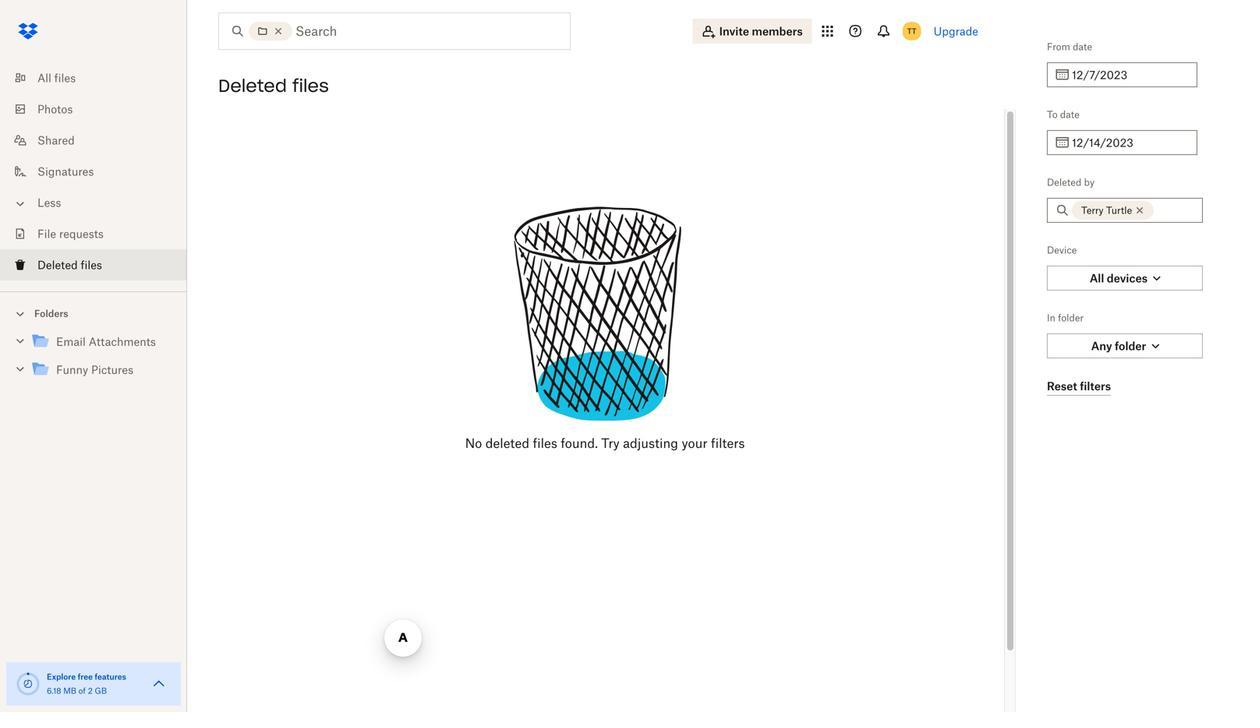 Task type: locate. For each thing, give the bounding box(es) containing it.
deleted
[[485, 436, 529, 451]]

filters right 'reset'
[[1080, 380, 1111, 393]]

1 horizontal spatial deleted
[[218, 75, 287, 97]]

explore
[[47, 672, 76, 682]]

2
[[88, 686, 93, 696]]

date for from date
[[1073, 41, 1092, 53]]

signatures link
[[12, 156, 187, 187]]

list containing all files
[[0, 53, 187, 292]]

files inside deleted files "link"
[[81, 258, 102, 272]]

2 vertical spatial deleted
[[37, 258, 78, 272]]

deleted files
[[218, 75, 329, 97], [37, 258, 102, 272]]

deleted
[[218, 75, 287, 97], [1047, 177, 1082, 188], [37, 258, 78, 272]]

1 vertical spatial deleted files
[[37, 258, 102, 272]]

files
[[54, 71, 76, 85], [292, 75, 329, 97], [81, 258, 102, 272], [533, 436, 557, 451]]

1 vertical spatial all
[[1090, 272, 1104, 285]]

folder right in
[[1058, 312, 1084, 324]]

invite members
[[719, 25, 803, 38]]

0 horizontal spatial filters
[[711, 436, 745, 451]]

signatures
[[37, 165, 94, 178]]

0 vertical spatial filters
[[1080, 380, 1111, 393]]

all left devices on the top
[[1090, 272, 1104, 285]]

all
[[37, 71, 51, 85], [1090, 272, 1104, 285]]

filters right the your
[[711, 436, 745, 451]]

From date text field
[[1072, 66, 1188, 83]]

To date text field
[[1072, 134, 1188, 151]]

in
[[1047, 312, 1056, 324]]

1 horizontal spatial deleted files
[[218, 75, 329, 97]]

folder
[[1058, 312, 1084, 324], [1115, 340, 1146, 353]]

reset filters
[[1047, 380, 1111, 393]]

devices
[[1107, 272, 1148, 285]]

filters
[[1080, 380, 1111, 393], [711, 436, 745, 451]]

0 horizontal spatial all
[[37, 71, 51, 85]]

0 horizontal spatial deleted files
[[37, 258, 102, 272]]

0 vertical spatial all
[[37, 71, 51, 85]]

deleted inside "link"
[[37, 258, 78, 272]]

email attachments
[[56, 335, 156, 349]]

from date
[[1047, 41, 1092, 53]]

requests
[[59, 227, 104, 241]]

terry turtle button
[[1072, 201, 1154, 220]]

0 horizontal spatial deleted
[[37, 258, 78, 272]]

mb
[[63, 686, 76, 696]]

0 vertical spatial deleted files
[[218, 75, 329, 97]]

funny pictures
[[56, 363, 133, 377]]

0 horizontal spatial folder
[[1058, 312, 1084, 324]]

all up photos
[[37, 71, 51, 85]]

no
[[465, 436, 482, 451]]

pictures
[[91, 363, 133, 377]]

1 horizontal spatial all
[[1090, 272, 1104, 285]]

email attachments link
[[31, 332, 175, 353]]

free
[[78, 672, 93, 682]]

all for all files
[[37, 71, 51, 85]]

2 horizontal spatial deleted
[[1047, 177, 1082, 188]]

files inside all files link
[[54, 71, 76, 85]]

1 horizontal spatial folder
[[1115, 340, 1146, 353]]

terry
[[1081, 205, 1104, 216]]

filters inside button
[[1080, 380, 1111, 393]]

list
[[0, 53, 187, 292]]

photos
[[37, 103, 73, 116]]

all devices button
[[1047, 266, 1203, 291]]

1 vertical spatial folder
[[1115, 340, 1146, 353]]

to
[[1047, 109, 1058, 120]]

0 vertical spatial date
[[1073, 41, 1092, 53]]

upgrade link
[[934, 25, 978, 38]]

photos link
[[12, 94, 187, 125]]

file requests link
[[12, 218, 187, 249]]

date right from
[[1073, 41, 1092, 53]]

folder right any
[[1115, 340, 1146, 353]]

any folder button
[[1047, 334, 1203, 359]]

less image
[[12, 196, 28, 212]]

all devices
[[1090, 272, 1148, 285]]

1 vertical spatial date
[[1060, 109, 1080, 120]]

device
[[1047, 244, 1077, 256]]

file
[[37, 227, 56, 241]]

in folder
[[1047, 312, 1084, 324]]

date
[[1073, 41, 1092, 53], [1060, 109, 1080, 120]]

shared
[[37, 134, 75, 147]]

all inside list
[[37, 71, 51, 85]]

upgrade
[[934, 25, 978, 38]]

features
[[95, 672, 126, 682]]

all inside popup button
[[1090, 272, 1104, 285]]

adjusting
[[623, 436, 678, 451]]

folder for in folder
[[1058, 312, 1084, 324]]

1 horizontal spatial filters
[[1080, 380, 1111, 393]]

of
[[79, 686, 86, 696]]

folder inside "button"
[[1115, 340, 1146, 353]]

0 vertical spatial folder
[[1058, 312, 1084, 324]]

group
[[0, 325, 187, 396]]

date right to
[[1060, 109, 1080, 120]]



Task type: describe. For each thing, give the bounding box(es) containing it.
quota usage element
[[16, 672, 41, 697]]

tt
[[907, 26, 917, 36]]

0 vertical spatial deleted
[[218, 75, 287, 97]]

invite members button
[[693, 19, 812, 44]]

less
[[37, 196, 61, 209]]

1 vertical spatial deleted
[[1047, 177, 1082, 188]]

any folder
[[1091, 340, 1146, 353]]

file requests
[[37, 227, 104, 241]]

from
[[1047, 41, 1070, 53]]

deleted files inside "link"
[[37, 258, 102, 272]]

dropbox image
[[12, 16, 44, 47]]

email
[[56, 335, 86, 349]]

gb
[[95, 686, 107, 696]]

folders
[[34, 308, 68, 320]]

members
[[752, 25, 803, 38]]

try
[[601, 436, 620, 451]]

deleted by
[[1047, 177, 1095, 188]]

invite
[[719, 25, 749, 38]]

Search in folder "Funny Pictures" text field
[[295, 22, 538, 41]]

deleted files list item
[[0, 249, 187, 281]]

found.
[[561, 436, 598, 451]]

group containing email attachments
[[0, 325, 187, 396]]

reset
[[1047, 380, 1077, 393]]

date for to date
[[1060, 109, 1080, 120]]

to date
[[1047, 109, 1080, 120]]

no deleted files found. try adjusting your filters
[[465, 436, 745, 451]]

funny pictures link
[[31, 360, 175, 381]]

shared link
[[12, 125, 187, 156]]

6.18
[[47, 686, 61, 696]]

all for all devices
[[1090, 272, 1104, 285]]

attachments
[[89, 335, 156, 349]]

all files link
[[12, 62, 187, 94]]

1 vertical spatial filters
[[711, 436, 745, 451]]

any
[[1091, 340, 1112, 353]]

folder for any folder
[[1115, 340, 1146, 353]]

tt button
[[899, 19, 924, 44]]

funny
[[56, 363, 88, 377]]

your
[[682, 436, 708, 451]]

folders button
[[0, 302, 187, 325]]

deleted files link
[[12, 249, 187, 281]]

terry turtle
[[1081, 205, 1132, 216]]

by
[[1084, 177, 1095, 188]]

turtle
[[1106, 205, 1132, 216]]

reset filters button
[[1047, 377, 1111, 396]]

all files
[[37, 71, 76, 85]]

explore free features 6.18 mb of 2 gb
[[47, 672, 126, 696]]



Task type: vqa. For each thing, say whether or not it's contained in the screenshot.
requests on the left top
yes



